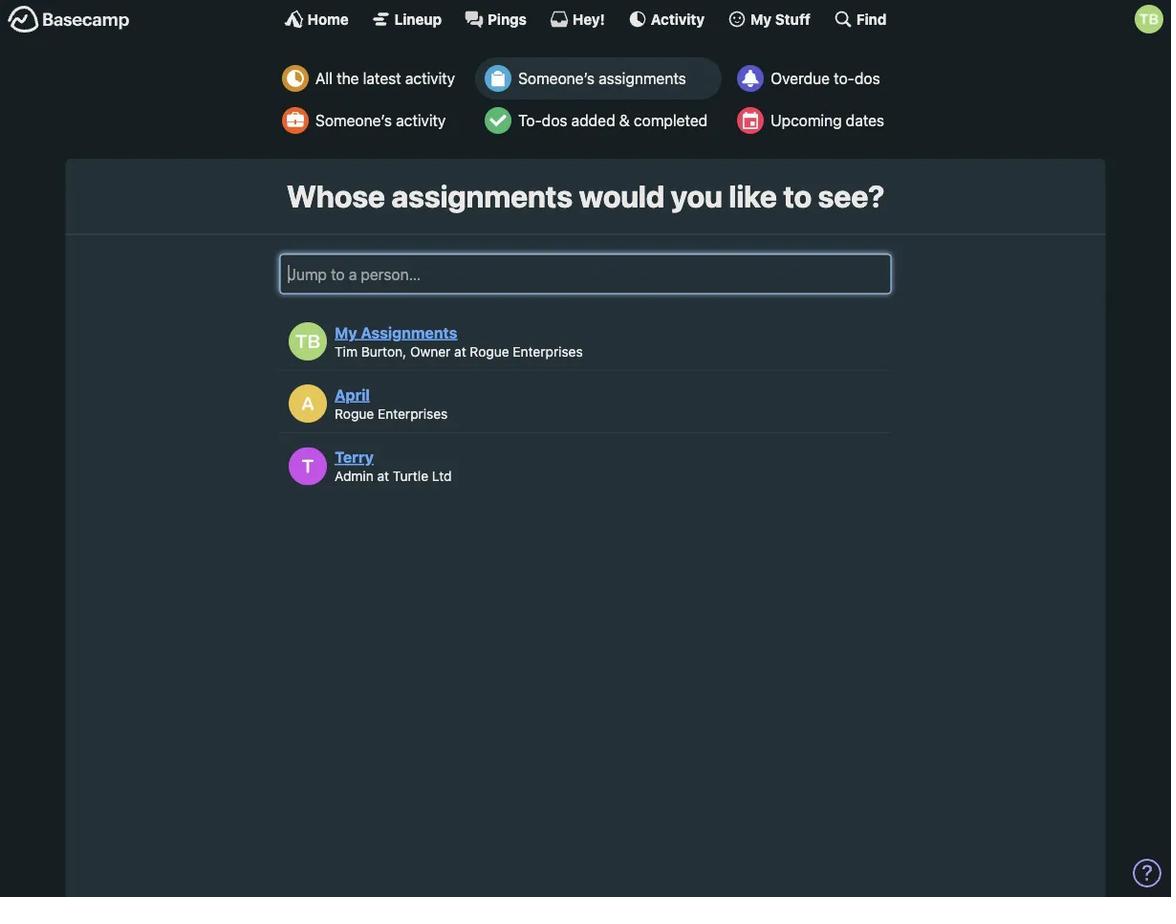 Task type: vqa. For each thing, say whether or not it's contained in the screenshot.
Mission Control
no



Task type: describe. For each thing, give the bounding box(es) containing it.
list box containing my assignments
[[280, 313, 892, 495]]

activity report image
[[282, 65, 309, 92]]

find button
[[834, 10, 887, 29]]

schedule image
[[738, 107, 765, 134]]

someone's for someone's assignments
[[519, 69, 595, 88]]

upcoming dates link
[[728, 99, 899, 142]]

switch accounts image
[[8, 5, 130, 34]]

rogue inside april rogue enterprises
[[335, 406, 374, 421]]

someone's activity link
[[273, 99, 470, 142]]

my stuff button
[[728, 10, 811, 29]]

to
[[784, 178, 812, 214]]

like
[[729, 178, 777, 214]]

whose assignments would you like to see?
[[287, 178, 885, 214]]

burton,
[[361, 343, 407, 359]]

to-
[[519, 111, 542, 130]]

would
[[579, 178, 665, 214]]

tim burton image
[[1136, 5, 1164, 33]]

upcoming dates
[[771, 111, 885, 130]]

someone's assignments link
[[476, 57, 722, 99]]

owner
[[410, 343, 451, 359]]

all the latest activity
[[316, 69, 456, 88]]

terry admin at turtle ltd
[[335, 448, 452, 484]]

enterprises inside my assignments tim burton,        owner at rogue enterprises
[[513, 343, 583, 359]]

home
[[308, 11, 349, 27]]

dates
[[846, 111, 885, 130]]

someone's assignments
[[519, 69, 687, 88]]

at inside my assignments tim burton,        owner at rogue enterprises
[[455, 343, 467, 359]]

hey!
[[573, 11, 605, 27]]

pings button
[[465, 10, 527, 29]]

to-dos added & completed link
[[476, 99, 722, 142]]

april
[[335, 386, 370, 404]]

1 vertical spatial activity
[[396, 111, 446, 130]]

&
[[620, 111, 630, 130]]

admin
[[335, 468, 374, 484]]

0 horizontal spatial dos
[[542, 111, 568, 130]]

assignments for someone's
[[599, 69, 687, 88]]

person report image
[[282, 107, 309, 134]]



Task type: locate. For each thing, give the bounding box(es) containing it.
the
[[337, 69, 359, 88]]

rogue
[[470, 343, 510, 359], [335, 406, 374, 421]]

added
[[572, 111, 616, 130]]

turtle
[[393, 468, 429, 484]]

stuff
[[776, 11, 811, 27]]

upcoming
[[771, 111, 842, 130]]

you
[[671, 178, 723, 214]]

someone's activity
[[316, 111, 446, 130]]

terry, admin at turtle ltd image
[[289, 447, 327, 485]]

assignments for whose
[[392, 178, 573, 214]]

my up tim
[[335, 323, 357, 342]]

1 horizontal spatial rogue
[[470, 343, 510, 359]]

my
[[751, 11, 772, 27], [335, 323, 357, 342]]

0 vertical spatial at
[[455, 343, 467, 359]]

0 horizontal spatial enterprises
[[378, 406, 448, 421]]

enterprises up terry admin at turtle ltd
[[378, 406, 448, 421]]

assignments
[[361, 323, 458, 342]]

rogue inside my assignments tim burton,        owner at rogue enterprises
[[470, 343, 510, 359]]

find
[[857, 11, 887, 27]]

my for assignments
[[335, 323, 357, 342]]

someone's
[[519, 69, 595, 88], [316, 111, 392, 130]]

home link
[[285, 10, 349, 29]]

0 horizontal spatial assignments
[[392, 178, 573, 214]]

my assignments tim burton,        owner at rogue enterprises
[[335, 323, 583, 359]]

1 horizontal spatial assignments
[[599, 69, 687, 88]]

1 vertical spatial dos
[[542, 111, 568, 130]]

my stuff
[[751, 11, 811, 27]]

activity
[[651, 11, 705, 27]]

overdue to-dos
[[771, 69, 881, 88]]

my for stuff
[[751, 11, 772, 27]]

Jump to a person… text field
[[280, 254, 892, 294]]

0 vertical spatial assignments
[[599, 69, 687, 88]]

overdue
[[771, 69, 830, 88]]

all the latest activity link
[[273, 57, 470, 99]]

terry
[[335, 448, 374, 466]]

assignment image
[[485, 65, 512, 92]]

to-dos added & completed
[[519, 111, 708, 130]]

at right owner
[[455, 343, 467, 359]]

april rogue enterprises
[[335, 386, 448, 421]]

hey! button
[[550, 10, 605, 29]]

0 vertical spatial activity
[[405, 69, 456, 88]]

lineup link
[[372, 10, 442, 29]]

completed
[[634, 111, 708, 130]]

enterprises down jump to a person… text field at the top of the page
[[513, 343, 583, 359]]

1 vertical spatial my
[[335, 323, 357, 342]]

latest
[[363, 69, 401, 88]]

rogue right owner
[[470, 343, 510, 359]]

to-
[[834, 69, 855, 88]]

ltd
[[432, 468, 452, 484]]

0 vertical spatial enterprises
[[513, 343, 583, 359]]

my inside "popup button"
[[751, 11, 772, 27]]

0 horizontal spatial rogue
[[335, 406, 374, 421]]

all
[[316, 69, 333, 88]]

enterprises
[[513, 343, 583, 359], [378, 406, 448, 421]]

see?
[[819, 178, 885, 214]]

0 vertical spatial rogue
[[470, 343, 510, 359]]

someone's for someone's activity
[[316, 111, 392, 130]]

1 horizontal spatial my
[[751, 11, 772, 27]]

0 vertical spatial someone's
[[519, 69, 595, 88]]

overdue to-dos link
[[728, 57, 899, 99]]

0 horizontal spatial my
[[335, 323, 357, 342]]

someone's up to-
[[519, 69, 595, 88]]

tim burton, owner at rogue enterprises image
[[289, 322, 327, 361]]

assignments down todo image
[[392, 178, 573, 214]]

whose
[[287, 178, 385, 214]]

1 vertical spatial rogue
[[335, 406, 374, 421]]

1 vertical spatial at
[[377, 468, 389, 484]]

lineup
[[395, 11, 442, 27]]

at inside terry admin at turtle ltd
[[377, 468, 389, 484]]

pings
[[488, 11, 527, 27]]

dos
[[855, 69, 881, 88], [542, 111, 568, 130]]

activity link
[[628, 10, 705, 29]]

0 horizontal spatial at
[[377, 468, 389, 484]]

april, rogue enterprises image
[[289, 385, 327, 423]]

1 vertical spatial enterprises
[[378, 406, 448, 421]]

1 horizontal spatial at
[[455, 343, 467, 359]]

assignments up &
[[599, 69, 687, 88]]

at left turtle
[[377, 468, 389, 484]]

1 horizontal spatial dos
[[855, 69, 881, 88]]

activity down "all the latest activity"
[[396, 111, 446, 130]]

dos up dates
[[855, 69, 881, 88]]

enterprises inside april rogue enterprises
[[378, 406, 448, 421]]

1 vertical spatial assignments
[[392, 178, 573, 214]]

main element
[[0, 0, 1172, 37]]

0 vertical spatial my
[[751, 11, 772, 27]]

someone's down the
[[316, 111, 392, 130]]

rogue down april
[[335, 406, 374, 421]]

0 vertical spatial dos
[[855, 69, 881, 88]]

my inside my assignments tim burton,        owner at rogue enterprises
[[335, 323, 357, 342]]

1 horizontal spatial enterprises
[[513, 343, 583, 359]]

at
[[455, 343, 467, 359], [377, 468, 389, 484]]

1 horizontal spatial someone's
[[519, 69, 595, 88]]

list box
[[280, 313, 892, 495]]

tim
[[335, 343, 358, 359]]

assignments
[[599, 69, 687, 88], [392, 178, 573, 214]]

1 vertical spatial someone's
[[316, 111, 392, 130]]

reports image
[[738, 65, 765, 92]]

todo image
[[485, 107, 512, 134]]

0 horizontal spatial someone's
[[316, 111, 392, 130]]

my left stuff
[[751, 11, 772, 27]]

activity right latest
[[405, 69, 456, 88]]

dos left added
[[542, 111, 568, 130]]

activity
[[405, 69, 456, 88], [396, 111, 446, 130]]



